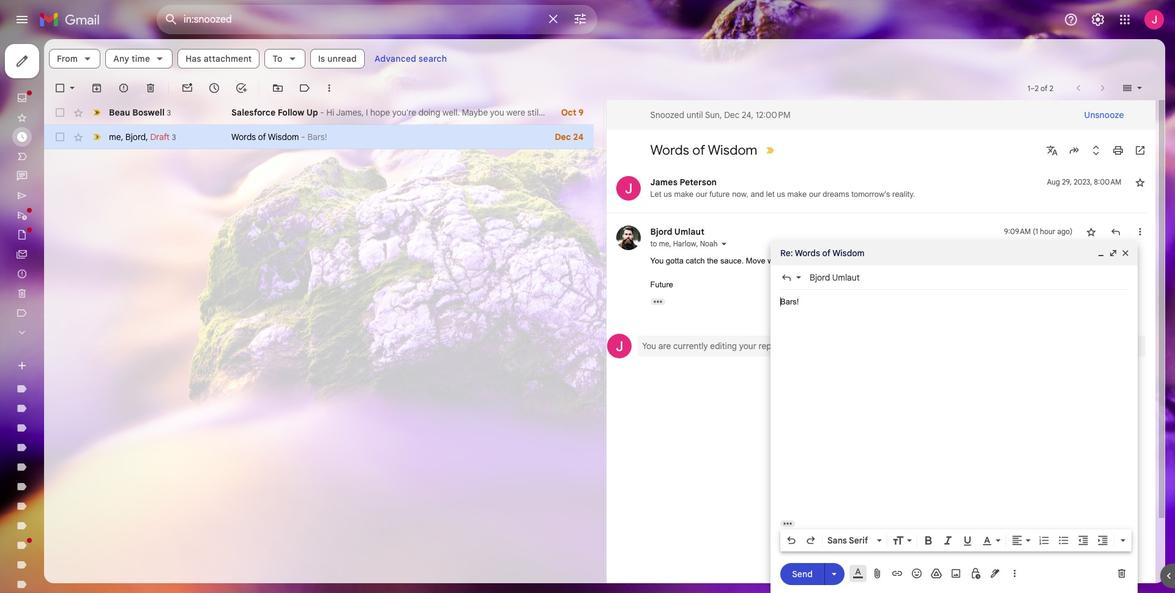 Task type: describe. For each thing, give the bounding box(es) containing it.
archive image
[[91, 82, 103, 94]]

3 inside beau boswell 3
[[167, 108, 171, 117]]

not starred image for 9:09 am (1 hour ago)
[[1085, 226, 1097, 238]]

bjord umlaut inside re: words of wisdom dialog
[[810, 272, 860, 283]]

words of wisdom main content
[[44, 39, 1166, 594]]

toggle split pane mode image
[[1121, 82, 1134, 94]]

advanced search button
[[370, 48, 452, 70]]

type of response image
[[780, 272, 793, 284]]

1 vertical spatial dec
[[555, 132, 571, 143]]

to
[[650, 239, 657, 249]]

wisdom for words of wisdom
[[708, 142, 758, 159]]

indent less ‪(⌘[)‬ image
[[1077, 535, 1090, 547]]

unread
[[328, 53, 357, 64]]

draft
[[150, 131, 170, 142]]

12:00 pm
[[756, 110, 791, 121]]

beau
[[109, 107, 130, 118]]

oct
[[561, 107, 576, 118]]

beau boswell 3
[[109, 107, 171, 118]]

of inside dialog
[[822, 248, 831, 259]]

future
[[650, 280, 673, 290]]

8:00 am
[[1094, 178, 1122, 187]]

is unread
[[318, 53, 357, 64]]

separate
[[796, 341, 831, 352]]

(1
[[1033, 227, 1038, 236]]

hour
[[1040, 227, 1056, 236]]

bjord inside 'list'
[[650, 226, 672, 238]]

Not starred checkbox
[[1085, 226, 1097, 238]]

tomorrow's
[[852, 190, 890, 199]]

follow
[[278, 107, 304, 118]]

Search mail text field
[[184, 13, 539, 26]]

unsnooze button
[[1075, 104, 1134, 126]]

i'm
[[804, 256, 814, 266]]

words of wisdom
[[650, 142, 758, 159]]

with
[[768, 256, 782, 266]]

any time
[[113, 53, 150, 64]]

wisdom for words of wisdom - bars!
[[268, 132, 299, 143]]

of inside row
[[258, 132, 266, 143]]

aug 29, 2023, 8:00 am
[[1047, 178, 1122, 187]]

indent more ‪(⌘])‬ image
[[1097, 535, 1109, 547]]

undo ‪(⌘z)‬ image
[[785, 535, 798, 547]]

1 make from the left
[[674, 190, 694, 199]]

let
[[650, 190, 661, 199]]

aug 29, 2023, 8:00 am cell
[[1047, 176, 1122, 189]]

pop out image
[[1109, 249, 1118, 258]]

you gotta catch the sauce. move with me... i'm dripping sauce.
[[650, 256, 871, 266]]

24,
[[742, 110, 754, 121]]

future
[[710, 190, 730, 199]]

your
[[739, 341, 757, 352]]

, down beau
[[121, 131, 123, 142]]

has
[[186, 53, 201, 64]]

of right – at the right of page
[[1041, 84, 1048, 93]]

is unread button
[[310, 49, 365, 69]]

james peterson
[[650, 177, 717, 188]]

show trimmed content image
[[650, 298, 665, 305]]

list inside words of wisdom main content
[[606, 164, 1146, 369]]

more send options image
[[828, 568, 840, 581]]

1 – 2 of 2
[[1028, 84, 1054, 93]]

insert photo image
[[950, 568, 962, 580]]

toggle confidential mode image
[[970, 568, 982, 580]]

move
[[746, 256, 766, 266]]

9
[[579, 107, 584, 118]]

catch
[[686, 256, 705, 266]]

any time button
[[105, 49, 173, 69]]

insert signature image
[[989, 568, 1001, 580]]

bjord inside row
[[125, 131, 146, 142]]

9:09 am (1 hour ago)
[[1004, 227, 1073, 236]]

you for you are currently editing your reply in a separate window.
[[642, 341, 656, 352]]

show trimmed content image
[[780, 521, 795, 528]]

the
[[707, 256, 718, 266]]

1 2 from the left
[[1035, 84, 1039, 93]]

serif
[[849, 536, 868, 547]]

discard draft ‪(⌘⇧d)‬ image
[[1116, 568, 1128, 580]]

2 2 from the left
[[1050, 84, 1054, 93]]

you are currently editing your reply in a separate window.
[[642, 341, 866, 352]]

has attachment button
[[178, 49, 260, 69]]

up
[[306, 107, 318, 118]]

are
[[659, 341, 671, 352]]

dec 24
[[555, 132, 584, 143]]

insert files using drive image
[[930, 568, 943, 580]]

report spam image
[[118, 82, 130, 94]]

words inside dialog
[[795, 248, 820, 259]]

re:
[[780, 248, 793, 259]]

time
[[132, 53, 150, 64]]

9:09 am (1 hour ago) cell
[[1004, 226, 1073, 238]]

umlaut inside re: words of wisdom dialog
[[832, 272, 860, 283]]

advanced search options image
[[568, 7, 593, 31]]

add to tasks image
[[235, 82, 247, 94]]

from
[[57, 53, 78, 64]]

and
[[751, 190, 764, 199]]

more image
[[323, 82, 335, 94]]

any
[[113, 53, 129, 64]]

editing
[[710, 341, 737, 352]]

in
[[780, 341, 787, 352]]

to
[[273, 53, 283, 64]]

redo ‪(⌘y)‬ image
[[805, 535, 817, 547]]

salesforce
[[231, 107, 276, 118]]

Message Body text field
[[780, 296, 1128, 515]]

sans
[[828, 536, 847, 547]]

oct 9
[[561, 107, 584, 118]]

main menu image
[[15, 12, 29, 27]]

me...
[[784, 256, 802, 266]]

attach files image
[[872, 568, 884, 580]]

umlaut inside words of wisdom main content
[[674, 226, 705, 238]]

sans serif
[[828, 536, 868, 547]]

2 us from the left
[[777, 190, 785, 199]]

bulleted list ‪(⌘⇧8)‬ image
[[1058, 535, 1070, 547]]

words for words of wisdom
[[650, 142, 689, 159]]

1 us from the left
[[664, 190, 672, 199]]

–
[[1030, 84, 1035, 93]]

re: words of wisdom dialog
[[771, 241, 1138, 594]]

dreams
[[823, 190, 849, 199]]



Task type: locate. For each thing, give the bounding box(es) containing it.
1
[[1028, 84, 1030, 93]]

1 horizontal spatial our
[[809, 190, 821, 199]]

none checkbox inside row
[[54, 131, 66, 143]]

2 our from the left
[[809, 190, 821, 199]]

1 horizontal spatial dec
[[724, 110, 740, 121]]

0 horizontal spatial umlaut
[[674, 226, 705, 238]]

umlaut up harlow
[[674, 226, 705, 238]]

2023,
[[1074, 178, 1092, 187]]

0 vertical spatial -
[[320, 107, 324, 118]]

italic ‪(⌘i)‬ image
[[942, 535, 954, 547]]

advanced
[[375, 53, 416, 64]]

row
[[44, 100, 593, 125], [44, 125, 593, 149]]

0 vertical spatial bjord
[[125, 131, 146, 142]]

settings image
[[1091, 12, 1106, 27]]

show details image
[[720, 241, 728, 248]]

dec left '24,'
[[724, 110, 740, 121]]

dripping
[[817, 256, 845, 266]]

1 vertical spatial bjord
[[650, 226, 672, 238]]

Not starred checkbox
[[1134, 176, 1146, 189]]

bjord umlaut inside words of wisdom main content
[[650, 226, 705, 238]]

0 horizontal spatial 3
[[167, 108, 171, 117]]

me , bjord , draft 3
[[109, 131, 176, 142]]

you
[[650, 256, 664, 266], [642, 341, 656, 352]]

underline ‪(⌘u)‬ image
[[962, 536, 974, 548]]

noah
[[700, 239, 718, 249]]

me inside row
[[109, 131, 121, 142]]

0 vertical spatial bjord umlaut
[[650, 226, 705, 238]]

3 inside me , bjord , draft 3
[[172, 133, 176, 142]]

0 horizontal spatial -
[[301, 132, 305, 143]]

has attachment
[[186, 53, 252, 64]]

0 vertical spatial bars!
[[307, 132, 327, 143]]

you down to
[[650, 256, 664, 266]]

numbered list ‪(⌘⇧7)‬ image
[[1038, 535, 1050, 547]]

row containing me
[[44, 125, 593, 149]]

aug
[[1047, 178, 1060, 187]]

0 horizontal spatial not starred image
[[1085, 226, 1097, 238]]

1 horizontal spatial 2
[[1050, 84, 1054, 93]]

wisdom down snoozed until sun, dec 24, 12:00 pm on the top right of the page
[[708, 142, 758, 159]]

of down the 'salesforce'
[[258, 132, 266, 143]]

, left the draft
[[146, 131, 148, 142]]

umlaut
[[674, 226, 705, 238], [832, 272, 860, 283]]

2 sauce. from the left
[[847, 256, 871, 266]]

2 right 1 at the top of the page
[[1035, 84, 1039, 93]]

1 vertical spatial bjord umlaut
[[810, 272, 860, 283]]

2 row from the top
[[44, 125, 593, 149]]

bjord left the draft
[[125, 131, 146, 142]]

1 vertical spatial umlaut
[[832, 272, 860, 283]]

until
[[687, 110, 703, 121]]

1 vertical spatial bars!
[[780, 297, 799, 307]]

1 horizontal spatial me
[[659, 239, 669, 249]]

sans serif option
[[825, 535, 875, 547]]

None checkbox
[[54, 131, 66, 143]]

1 horizontal spatial words
[[650, 142, 689, 159]]

24
[[573, 132, 584, 143]]

2 vertical spatial bjord
[[810, 272, 830, 283]]

umlaut down dripping
[[832, 272, 860, 283]]

29,
[[1062, 178, 1072, 187]]

2 make from the left
[[788, 190, 807, 199]]

snoozed
[[650, 110, 684, 121]]

0 horizontal spatial bars!
[[307, 132, 327, 143]]

2 horizontal spatial bjord
[[810, 272, 830, 283]]

sauce. right dripping
[[847, 256, 871, 266]]

sauce.
[[720, 256, 744, 266], [847, 256, 871, 266]]

boswell
[[132, 107, 165, 118]]

1 vertical spatial 3
[[172, 133, 176, 142]]

navigation
[[0, 39, 147, 594]]

2 horizontal spatial wisdom
[[833, 248, 865, 259]]

insert emoji ‪(⌘⇧2)‬ image
[[911, 568, 923, 580]]

wisdom inside dialog
[[833, 248, 865, 259]]

bjord
[[125, 131, 146, 142], [650, 226, 672, 238], [810, 272, 830, 283]]

me
[[109, 131, 121, 142], [659, 239, 669, 249]]

formatting options toolbar
[[780, 530, 1132, 552]]

3 right the draft
[[172, 133, 176, 142]]

1 vertical spatial not starred image
[[1085, 226, 1097, 238]]

snooze image
[[208, 82, 220, 94]]

1 vertical spatial me
[[659, 239, 669, 249]]

1 row from the top
[[44, 100, 593, 125]]

1 horizontal spatial make
[[788, 190, 807, 199]]

1 sauce. from the left
[[720, 256, 744, 266]]

gmail image
[[39, 7, 106, 32]]

1 our from the left
[[696, 190, 707, 199]]

harlow
[[673, 239, 696, 249]]

unsnooze
[[1084, 110, 1124, 121]]

1 vertical spatial you
[[642, 341, 656, 352]]

to me , harlow , noah
[[650, 239, 718, 249]]

- down follow
[[301, 132, 305, 143]]

search
[[419, 53, 447, 64]]

attachment
[[204, 53, 252, 64]]

list containing james peterson
[[606, 164, 1146, 369]]

0 horizontal spatial bjord umlaut
[[650, 226, 705, 238]]

1 horizontal spatial bjord umlaut
[[810, 272, 860, 283]]

reply
[[759, 341, 778, 352]]

words for words of wisdom - bars!
[[231, 132, 256, 143]]

gotta
[[666, 256, 684, 266]]

a
[[789, 341, 794, 352]]

our down "peterson"
[[696, 190, 707, 199]]

row containing beau boswell
[[44, 100, 593, 125]]

bars! inside text box
[[780, 297, 799, 307]]

make right let
[[788, 190, 807, 199]]

0 vertical spatial you
[[650, 256, 664, 266]]

0 vertical spatial dec
[[724, 110, 740, 121]]

3 right boswell
[[167, 108, 171, 117]]

0 vertical spatial not starred image
[[1134, 176, 1146, 189]]

2
[[1035, 84, 1039, 93], [1050, 84, 1054, 93]]

wisdom right i'm
[[833, 248, 865, 259]]

0 horizontal spatial dec
[[555, 132, 571, 143]]

close image
[[1121, 249, 1131, 258]]

1 horizontal spatial wisdom
[[708, 142, 758, 159]]

window.
[[833, 341, 864, 352]]

now,
[[732, 190, 749, 199]]

let us make our future now, and let us make our dreams tomorrow's reality.
[[650, 190, 915, 199]]

insert link ‪(⌘k)‬ image
[[891, 568, 904, 580]]

0 horizontal spatial make
[[674, 190, 694, 199]]

9:09 am
[[1004, 227, 1031, 236]]

1 vertical spatial -
[[301, 132, 305, 143]]

None search field
[[157, 5, 597, 34]]

1 horizontal spatial -
[[320, 107, 324, 118]]

0 horizontal spatial bjord
[[125, 131, 146, 142]]

support image
[[1064, 12, 1079, 27]]

0 horizontal spatial words
[[231, 132, 256, 143]]

delete image
[[144, 82, 157, 94]]

0 horizontal spatial me
[[109, 131, 121, 142]]

,
[[121, 131, 123, 142], [146, 131, 148, 142], [669, 239, 671, 249], [696, 239, 698, 249]]

search mail image
[[160, 9, 182, 31]]

make
[[674, 190, 694, 199], [788, 190, 807, 199]]

not starred image right 8:00 am
[[1134, 176, 1146, 189]]

ago)
[[1058, 227, 1073, 236]]

minimize image
[[1096, 249, 1106, 258]]

james
[[650, 177, 678, 188]]

reality.
[[893, 190, 915, 199]]

2 horizontal spatial words
[[795, 248, 820, 259]]

2 right – at the right of page
[[1050, 84, 1054, 93]]

let
[[766, 190, 775, 199]]

words
[[231, 132, 256, 143], [650, 142, 689, 159], [795, 248, 820, 259]]

0 vertical spatial umlaut
[[674, 226, 705, 238]]

0 horizontal spatial wisdom
[[268, 132, 299, 143]]

not starred image up minimize image
[[1085, 226, 1097, 238]]

- for salesforce follow up
[[320, 107, 324, 118]]

words down the 'salesforce'
[[231, 132, 256, 143]]

None checkbox
[[54, 82, 66, 94], [54, 107, 66, 119], [54, 82, 66, 94], [54, 107, 66, 119]]

snoozed until sun, dec 24, 12:00 pm
[[650, 110, 791, 121]]

of right i'm
[[822, 248, 831, 259]]

us
[[664, 190, 672, 199], [777, 190, 785, 199]]

bjord up to
[[650, 226, 672, 238]]

1 horizontal spatial not starred image
[[1134, 176, 1146, 189]]

0 horizontal spatial 2
[[1035, 84, 1039, 93]]

bold ‪(⌘b)‬ image
[[922, 535, 935, 547]]

advanced search
[[375, 53, 447, 64]]

words of wisdom - bars!
[[231, 132, 327, 143]]

is
[[318, 53, 325, 64]]

1 horizontal spatial 3
[[172, 133, 176, 142]]

3
[[167, 108, 171, 117], [172, 133, 176, 142]]

you left are
[[642, 341, 656, 352]]

bjord down dripping
[[810, 272, 830, 283]]

dec
[[724, 110, 740, 121], [555, 132, 571, 143]]

dec left 24
[[555, 132, 571, 143]]

you for you gotta catch the sauce. move with me... i'm dripping sauce.
[[650, 256, 664, 266]]

send
[[792, 569, 813, 580]]

me down beau
[[109, 131, 121, 142]]

bars!
[[307, 132, 327, 143], [780, 297, 799, 307]]

words up james
[[650, 142, 689, 159]]

, left harlow
[[669, 239, 671, 249]]

more formatting options image
[[1117, 535, 1129, 547]]

of
[[1041, 84, 1048, 93], [258, 132, 266, 143], [692, 142, 705, 159], [822, 248, 831, 259]]

send button
[[780, 563, 825, 586]]

words right re:
[[795, 248, 820, 259]]

clear search image
[[541, 7, 566, 31]]

from button
[[49, 49, 100, 69]]

of up "peterson"
[[692, 142, 705, 159]]

re: words of wisdom
[[780, 248, 865, 259]]

- for words of wisdom
[[301, 132, 305, 143]]

me right to
[[659, 239, 669, 249]]

move to image
[[272, 82, 284, 94]]

currently
[[673, 341, 708, 352]]

list
[[606, 164, 1146, 369]]

0 vertical spatial me
[[109, 131, 121, 142]]

make down james peterson
[[674, 190, 694, 199]]

0 vertical spatial 3
[[167, 108, 171, 117]]

row down the more icon
[[44, 100, 593, 125]]

0 horizontal spatial sauce.
[[720, 256, 744, 266]]

- right the up
[[320, 107, 324, 118]]

1 horizontal spatial bjord
[[650, 226, 672, 238]]

row down the up
[[44, 125, 593, 149]]

bjord umlaut up to me , harlow , noah
[[650, 226, 705, 238]]

bjord inside re: words of wisdom dialog
[[810, 272, 830, 283]]

labels image
[[299, 82, 311, 94]]

wisdom down salesforce follow up -
[[268, 132, 299, 143]]

bjord umlaut
[[650, 226, 705, 238], [810, 272, 860, 283]]

more options image
[[1011, 568, 1019, 580]]

1 horizontal spatial bars!
[[780, 297, 799, 307]]

1 horizontal spatial sauce.
[[847, 256, 871, 266]]

peterson
[[680, 177, 717, 188]]

to button
[[265, 49, 305, 69]]

1 horizontal spatial us
[[777, 190, 785, 199]]

not starred image for aug 29, 2023, 8:00 am
[[1134, 176, 1146, 189]]

bars! down type of response "icon"
[[780, 297, 799, 307]]

our left dreams
[[809, 190, 821, 199]]

our
[[696, 190, 707, 199], [809, 190, 821, 199]]

bjord umlaut down dripping
[[810, 272, 860, 283]]

1 horizontal spatial umlaut
[[832, 272, 860, 283]]

, left noah
[[696, 239, 698, 249]]

sauce. down show details icon
[[720, 256, 744, 266]]

bars! inside words of wisdom main content
[[307, 132, 327, 143]]

wisdom
[[268, 132, 299, 143], [708, 142, 758, 159], [833, 248, 865, 259]]

sun,
[[705, 110, 722, 121]]

0 horizontal spatial us
[[664, 190, 672, 199]]

me inside 'list'
[[659, 239, 669, 249]]

bars! down the up
[[307, 132, 327, 143]]

0 horizontal spatial our
[[696, 190, 707, 199]]

not starred image
[[1134, 176, 1146, 189], [1085, 226, 1097, 238]]

salesforce follow up -
[[231, 107, 326, 118]]



Task type: vqa. For each thing, say whether or not it's contained in the screenshot.
first "Following" from the top of the page
no



